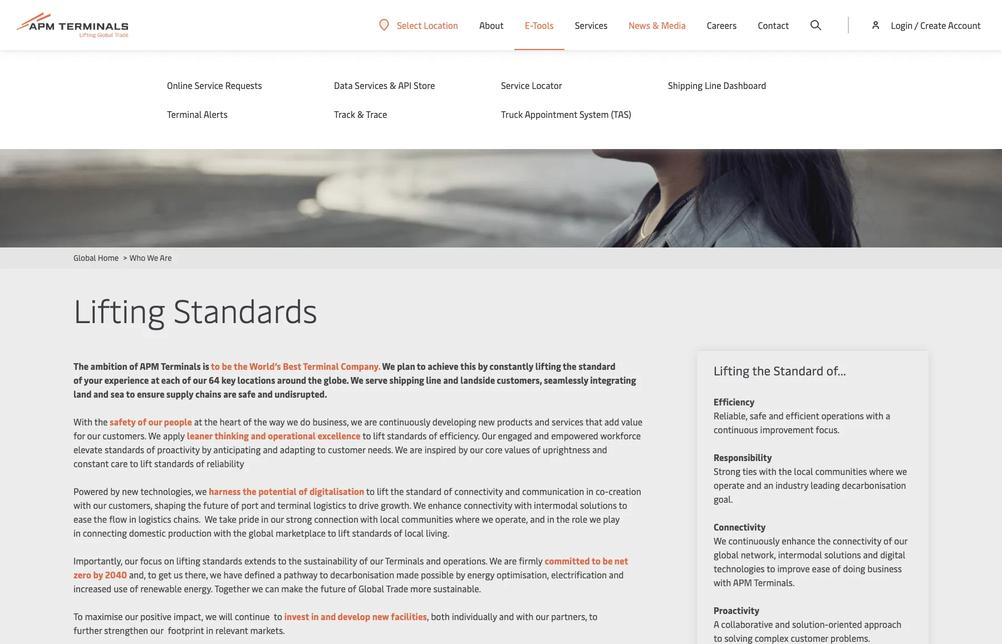 Task type: vqa. For each thing, say whether or not it's contained in the screenshot.
"plan to"
yes



Task type: describe. For each thing, give the bounding box(es) containing it.
with the safety of our people
[[73, 416, 192, 428]]

e-tools button
[[525, 0, 554, 50]]

trace
[[366, 108, 387, 120]]

a pathway
[[277, 569, 318, 581]]

to left 'get'
[[148, 569, 156, 581]]

plan to
[[397, 360, 426, 372]]

and up anticipating in the left bottom of the page
[[251, 430, 266, 442]]

of our
[[138, 416, 162, 428]]

services
[[552, 416, 584, 428]]

take
[[219, 513, 236, 526]]

of...
[[826, 362, 846, 379]]

for our
[[73, 430, 100, 442]]

strong
[[286, 513, 312, 526]]

use
[[114, 583, 128, 595]]

our left strong
[[271, 513, 284, 526]]

reliable,
[[714, 410, 748, 422]]

in down customers,
[[129, 513, 136, 526]]

we right growth.
[[413, 499, 426, 512]]

globe. we
[[324, 374, 363, 386]]

approach
[[864, 618, 901, 631]]

communities inside responsibility strong ties with the local communities where we operate and an industry leading decarbonisation goal.
[[815, 465, 867, 478]]

network,
[[741, 549, 776, 561]]

we inside to lift the standard of connectivity and communication in co-creation with our customers, shaping the future of port and terminal logistics to drive growth. we enhance connectivity with intermodal solutions to ease the flow in logistics chains.  we take pride in our strong connection with local communities where we operate, and in the role we play in connecting domestic production with the global marketplace to lift standards of local living.
[[589, 513, 601, 526]]

with inside 'efficiency reliable, safe and efficient operations with a continuous improvement focus.'
[[866, 410, 883, 422]]

truck appointment system (tas) link
[[501, 108, 646, 120]]

the inside connectivity we continuously enhance the connectivity of our global network, intermodal solutions and digital technologies to improve ease of doing business with apm terminals.
[[817, 535, 831, 547]]

1 vertical spatial local
[[380, 513, 399, 526]]

standards up needs.
[[387, 430, 427, 442]]

location
[[424, 19, 458, 31]]

do
[[300, 416, 310, 428]]

standards down customers.
[[105, 444, 144, 456]]

truck appointment system (tas)
[[501, 108, 631, 120]]

of inside at the heart of the way we do business, we are continuously developing new products and services that add value for our customers. we apply
[[243, 416, 252, 428]]

and down 'with intermodal'
[[530, 513, 545, 526]]

services button
[[575, 0, 608, 50]]

and up we operate,
[[505, 485, 520, 498]]

in down 'with intermodal'
[[547, 513, 554, 526]]

our inside the to lift standards of efficiency. our engaged and empowered workforce elevate standards of proactivity by anticipating and adapting to customer needs. we are inspired by our core values of uprightness and constant care to lift standards of reliability
[[470, 444, 483, 456]]

home
[[98, 253, 119, 263]]

the right with
[[94, 416, 108, 428]]

with the
[[214, 527, 246, 539]]

the inside the and, to get us there, we have defined a pathway to decarbonisation made possible by energy optimisation, electrification and increased use of renewable energy. together we can make the future of global trade more sustainable.
[[305, 583, 318, 595]]

company.
[[341, 360, 380, 372]]

continuously inside connectivity we continuously enhance the connectivity of our global network, intermodal solutions and digital technologies to improve ease of doing business with apm terminals.
[[728, 535, 780, 547]]

the inside at the heart of the way we do business, we are continuously developing new products and services that add value for our customers. we apply
[[254, 416, 267, 428]]

a
[[886, 410, 890, 422]]

efficient
[[786, 410, 819, 422]]

both individually
[[431, 611, 497, 623]]

connectivity for lift
[[454, 485, 503, 498]]

and down leaner thinking and operational excellence link
[[263, 444, 278, 456]]

to down creation
[[619, 499, 627, 512]]

store
[[414, 79, 435, 91]]

to
[[73, 611, 83, 623]]

and inside 'efficiency reliable, safe and efficient operations with a continuous improvement focus.'
[[769, 410, 784, 422]]

to down the excellence
[[317, 444, 326, 456]]

chains
[[195, 388, 221, 400]]

1 vertical spatial &
[[390, 79, 396, 91]]

and develop
[[321, 611, 370, 623]]

pride
[[239, 513, 259, 526]]

proactivity a collaborative and solution-oriented approach to solving complex customer problems.
[[714, 605, 901, 645]]

to the
[[278, 555, 302, 567]]

of up terminal logistics
[[299, 485, 307, 498]]

our down powered
[[93, 499, 106, 512]]

of up our terminals
[[394, 527, 402, 539]]

operations
[[821, 410, 864, 422]]

global inside connectivity we continuously enhance the connectivity of our global network, intermodal solutions and digital technologies to improve ease of doing business with apm terminals.
[[714, 549, 739, 561]]

communication
[[522, 485, 584, 498]]

to maximise our positive impact, we will continue  to invest in and develop new facilities
[[73, 611, 427, 623]]

new inside at the heart of the way we do business, we are continuously developing new products and services that add value for our customers. we apply
[[478, 416, 495, 428]]

add
[[604, 416, 619, 428]]

to right care
[[130, 458, 138, 470]]

we left take
[[205, 513, 217, 526]]

to up markets.
[[274, 611, 282, 623]]

to inside committed to be net zero by 2040
[[592, 555, 601, 567]]

firmly
[[519, 555, 543, 567]]

are inside the to lift standards of efficiency. our engaged and empowered workforce elevate standards of proactivity by anticipating and adapting to customer needs. we are inspired by our core values of uprightness and constant care to lift standards of reliability
[[410, 444, 422, 456]]

and undisrupted.
[[258, 388, 327, 400]]

contact button
[[758, 0, 789, 50]]

technologies
[[714, 563, 765, 575]]

(tas)
[[611, 108, 631, 120]]

are inside at the heart of the way we do business, we are continuously developing new products and services that add value for our customers. we apply
[[364, 416, 377, 428]]

port
[[241, 499, 258, 512]]

we inside the to lift standards of efficiency. our engaged and empowered workforce elevate standards of proactivity by anticipating and adapting to customer needs. we are inspired by our core values of uprightness and constant care to lift standards of reliability
[[395, 444, 408, 456]]

our inside connectivity we continuously enhance the connectivity of our global network, intermodal solutions and digital technologies to improve ease of doing business with apm terminals.
[[894, 535, 908, 547]]

where inside responsibility strong ties with the local communities where we operate and an industry leading decarbonisation goal.
[[869, 465, 894, 478]]

we inside we plan to achieve this by constantly lifting the standard of your experience at each of our 64 key locations around the globe. we serve shipping line and landside customers, seamlessly integrating land and sea to ensure supply chains are safe and undisrupted.
[[382, 360, 395, 372]]

by up customers,
[[110, 485, 120, 498]]

with inside responsibility strong ties with the local communities where we operate and an industry leading decarbonisation goal.
[[759, 465, 776, 478]]

connectivity for we
[[833, 535, 881, 547]]

reliability
[[207, 458, 244, 470]]

data
[[334, 79, 353, 91]]

decarbonisation
[[842, 479, 906, 492]]

the left the role
[[556, 513, 570, 526]]

terminals
[[161, 360, 201, 372]]

2 service from the left
[[501, 79, 530, 91]]

communities inside to lift the standard of connectivity and communication in co-creation with our customers, shaping the future of port and terminal logistics to drive growth. we enhance connectivity with intermodal solutions to ease the flow in logistics chains.  we take pride in our strong connection with local communities where we operate, and in the role we play in connecting domestic production with the global marketplace to lift standards of local living.
[[401, 513, 453, 526]]

an
[[764, 479, 773, 492]]

to down sustainability
[[319, 569, 328, 581]]

account
[[948, 19, 981, 31]]

products
[[497, 416, 533, 428]]

our inside ', both individually and with our partners, to further strengthen our  footprint in relevant markets.'
[[536, 611, 549, 623]]

and down potential at the left
[[260, 499, 275, 512]]

create
[[920, 19, 946, 31]]

relevant
[[216, 625, 248, 637]]

decarbonisation made
[[330, 569, 419, 581]]

future inside to lift the standard of connectivity and communication in co-creation with our customers, shaping the future of port and terminal logistics to drive growth. we enhance connectivity with intermodal solutions to ease the flow in logistics chains.  we take pride in our strong connection with local communities where we operate, and in the role we play in connecting domestic production with the global marketplace to lift standards of local living.
[[203, 499, 228, 512]]

the up growth.
[[390, 485, 404, 498]]

we plan to achieve this by constantly lifting the standard of your experience at each of our 64 key locations around the globe. we serve shipping line and landside customers, seamlessly integrating land and sea to ensure supply chains are safe and undisrupted.
[[73, 360, 636, 400]]

the right the be
[[234, 360, 248, 372]]

we inside at the heart of the way we do business, we are continuously developing new products and services that add value for our customers. we apply
[[148, 430, 161, 442]]

collaborative
[[721, 618, 773, 631]]

role
[[572, 513, 587, 526]]

about
[[479, 19, 504, 31]]

we operate,
[[482, 513, 528, 526]]

track & trace
[[334, 108, 387, 120]]

possible
[[421, 569, 454, 581]]

partners, to
[[551, 611, 598, 623]]

way we
[[269, 416, 298, 428]]

make
[[281, 583, 303, 595]]

login
[[891, 19, 913, 31]]

who
[[129, 253, 145, 263]]

of your
[[73, 374, 102, 386]]

and inside we plan to achieve this by constantly lifting the standard of your experience at each of our 64 key locations around the globe. we serve shipping line and landside customers, seamlessly integrating land and sea to ensure supply chains are safe and undisrupted.
[[443, 374, 458, 386]]

business
[[868, 563, 902, 575]]

at each
[[151, 374, 180, 386]]

us there,
[[174, 569, 208, 581]]

in right pride
[[261, 513, 268, 526]]

with inside connectivity we continuously enhance the connectivity of our global network, intermodal solutions and digital technologies to improve ease of doing business with apm terminals.
[[714, 577, 731, 589]]

standard inside to lift the standard of connectivity and communication in co-creation with our customers, shaping the future of port and terminal logistics to drive growth. we enhance connectivity with intermodal solutions to ease the flow in logistics chains.  we take pride in our strong connection with local communities where we operate, and in the role we play in connecting domestic production with the global marketplace to lift standards of local living.
[[406, 485, 442, 498]]

harness
[[209, 485, 241, 498]]

and up possible
[[426, 555, 441, 567]]

standards up have
[[203, 555, 242, 567]]

2040
[[105, 569, 127, 581]]

focus.
[[816, 424, 840, 436]]

to be the world's best terminal company. link
[[211, 360, 380, 372]]

our up "and,"
[[125, 555, 138, 567]]

& for media
[[652, 19, 659, 31]]

in right invest
[[311, 611, 319, 623]]

lift for of
[[377, 485, 388, 498]]

safety of our people link
[[108, 416, 192, 428]]

customer inside the to lift standards of efficiency. our engaged and empowered workforce elevate standards of proactivity by anticipating and adapting to customer needs. we are inspired by our core values of uprightness and constant care to lift standards of reliability
[[328, 444, 365, 456]]

to up drive
[[366, 485, 375, 498]]

of right ease
[[832, 563, 841, 575]]

the ambition of apm terminals is to be the world's best terminal company.
[[73, 360, 380, 372]]

of left the port
[[231, 499, 239, 512]]

ties
[[742, 465, 757, 478]]

& for trace
[[357, 108, 364, 120]]

around the
[[277, 374, 322, 386]]

our
[[482, 430, 496, 442]]

at the heart of the way we do business, we are continuously developing new products and services that add value for our customers. we apply
[[73, 416, 643, 442]]

invest in and develop new facilities link
[[282, 611, 427, 623]]

the inside responsibility strong ties with the local communities where we operate and an industry leading decarbonisation goal.
[[778, 465, 792, 478]]

the left standard
[[752, 362, 771, 379]]

1 vertical spatial connectivity
[[464, 499, 512, 512]]



Task type: locate. For each thing, give the bounding box(es) containing it.
committed to be net zero by 2040
[[73, 555, 628, 581]]

customers,
[[109, 499, 152, 512]]

where up decarbonisation
[[869, 465, 894, 478]]

0 vertical spatial local
[[794, 465, 813, 478]]

solutions inside connectivity we continuously enhance the connectivity of our global network, intermodal solutions and digital technologies to improve ease of doing business with apm terminals.
[[824, 549, 861, 561]]

media
[[661, 19, 686, 31]]

world's
[[249, 360, 281, 372]]

connectivity inside connectivity we continuously enhance the connectivity of our global network, intermodal solutions and digital technologies to improve ease of doing business with apm terminals.
[[833, 535, 881, 547]]

to
[[211, 360, 220, 372], [126, 388, 135, 400], [362, 430, 371, 442], [317, 444, 326, 456], [130, 458, 138, 470], [366, 485, 375, 498], [348, 499, 357, 512], [619, 499, 627, 512], [592, 555, 601, 567], [767, 563, 775, 575], [148, 569, 156, 581], [319, 569, 328, 581], [274, 611, 282, 623], [714, 632, 722, 645]]

& right the news
[[652, 19, 659, 31]]

lift up needs.
[[373, 430, 385, 442]]

continuously inside at the heart of the way we do business, we are continuously developing new products and services that add value for our customers. we apply
[[379, 416, 430, 428]]

track & trace link
[[334, 108, 479, 120]]

local left living.
[[405, 527, 424, 539]]

2 vertical spatial &
[[357, 108, 364, 120]]

in left co-
[[586, 485, 593, 498]]

lifting for lifting standards
[[73, 288, 165, 332]]

of left reliability
[[196, 458, 205, 470]]

0 vertical spatial future
[[203, 499, 228, 512]]

standard right the lifting the
[[579, 360, 615, 372]]

0 horizontal spatial global
[[249, 527, 274, 539]]

standard up growth.
[[406, 485, 442, 498]]

& left "trace"
[[357, 108, 364, 120]]

0 horizontal spatial enhance
[[428, 499, 462, 512]]

0 vertical spatial customer
[[328, 444, 365, 456]]

sea
[[111, 388, 124, 400]]

are
[[160, 253, 172, 263]]

1 horizontal spatial local
[[405, 527, 424, 539]]

apm
[[733, 577, 752, 589]]

by down the importantly,
[[93, 569, 103, 581]]

powered by new technologies, we harness the potential of digitalisation
[[73, 485, 364, 498]]

adapting
[[280, 444, 315, 456]]

1 vertical spatial standard
[[406, 485, 442, 498]]

0 vertical spatial continuously
[[379, 416, 430, 428]]

enhance up living.
[[428, 499, 462, 512]]

we inside responsibility strong ties with the local communities where we operate and an industry leading decarbonisation goal.
[[896, 465, 907, 478]]

elevate
[[73, 444, 102, 456]]

1 horizontal spatial customer
[[791, 632, 828, 645]]

and up the business
[[863, 549, 878, 561]]

of down inspired
[[444, 485, 452, 498]]

serve
[[365, 374, 387, 386]]

industry
[[776, 479, 808, 492]]

and up improvement
[[769, 410, 784, 422]]

domestic
[[129, 527, 166, 539]]

local inside responsibility strong ties with the local communities where we operate and an industry leading decarbonisation goal.
[[794, 465, 813, 478]]

to down a
[[714, 632, 722, 645]]

thinking
[[214, 430, 249, 442]]

to up the "terminals."
[[767, 563, 775, 575]]

customer down solution-
[[791, 632, 828, 645]]

at
[[194, 416, 202, 428]]

1 vertical spatial lifting
[[714, 362, 749, 379]]

safe
[[750, 410, 767, 422]]

future down powered by new technologies, we harness the potential of digitalisation
[[203, 499, 228, 512]]

2 vertical spatial connectivity
[[833, 535, 881, 547]]

we up decarbonisation
[[896, 465, 907, 478]]

needs.
[[368, 444, 393, 456]]

of up 'decarbonisation made'
[[359, 555, 368, 567]]

to inside the proactivity a collaborative and solution-oriented approach to solving complex customer problems.
[[714, 632, 722, 645]]

and inside at the heart of the way we do business, we are continuously developing new products and services that add value for our customers. we apply
[[535, 416, 550, 428]]

continuously
[[379, 416, 430, 428], [728, 535, 780, 547]]

and inside the proactivity a collaborative and solution-oriented approach to solving complex customer problems.
[[775, 618, 790, 631]]

best
[[283, 360, 301, 372]]

core
[[485, 444, 503, 456]]

the up industry
[[778, 465, 792, 478]]

1 vertical spatial customer
[[791, 632, 828, 645]]

have
[[224, 569, 242, 581]]

in
[[586, 485, 593, 498], [129, 513, 136, 526], [261, 513, 268, 526], [547, 513, 554, 526], [311, 611, 319, 623], [206, 625, 213, 637]]

safety
[[110, 416, 136, 428]]

0 horizontal spatial terminal
[[167, 108, 202, 120]]

0 horizontal spatial continuously
[[379, 416, 430, 428]]

1 vertical spatial enhance
[[782, 535, 815, 547]]

lifting
[[176, 555, 200, 567]]

the right "shaping"
[[188, 499, 201, 512]]

new up our
[[478, 416, 495, 428]]

1 horizontal spatial service
[[501, 79, 530, 91]]

1 vertical spatial solutions
[[824, 549, 861, 561]]

with
[[73, 416, 92, 428]]

1 horizontal spatial terminal
[[303, 360, 339, 372]]

lift for adapting
[[373, 430, 385, 442]]

data services & api store link
[[334, 79, 479, 91]]

drive
[[359, 499, 379, 512]]

we are
[[489, 555, 517, 567]]

invest
[[284, 611, 309, 623]]

and with
[[499, 611, 534, 623]]

in connecting
[[73, 527, 127, 539]]

1 horizontal spatial standard
[[579, 360, 615, 372]]

get
[[158, 569, 171, 581]]

our left positive
[[125, 611, 138, 623]]

of right values
[[532, 444, 541, 456]]

0 horizontal spatial solutions
[[580, 499, 617, 512]]

of up digital
[[884, 535, 892, 547]]

defined
[[244, 569, 275, 581]]

standard inside we plan to achieve this by constantly lifting the standard of your experience at each of our 64 key locations around the globe. we serve shipping line and landside customers, seamlessly integrating land and sea to ensure supply chains are safe and undisrupted.
[[579, 360, 615, 372]]

0 vertical spatial solutions
[[580, 499, 617, 512]]

terminal down the online
[[167, 108, 202, 120]]

0 horizontal spatial service
[[195, 79, 223, 91]]

responsibility strong ties with the local communities where we operate and an industry leading decarbonisation goal.
[[714, 451, 907, 505]]

1 horizontal spatial are
[[410, 444, 422, 456]]

& inside news & media popup button
[[652, 19, 659, 31]]

to inside connectivity we continuously enhance the connectivity of our global network, intermodal solutions and digital technologies to improve ease of doing business with apm terminals.
[[767, 563, 775, 575]]

with left apm
[[714, 577, 731, 589]]

and right engaged
[[534, 430, 549, 442]]

our right and with at bottom
[[536, 611, 549, 623]]

solutions inside to lift the standard of connectivity and communication in co-creation with our customers, shaping the future of port and terminal logistics to drive growth. we enhance connectivity with intermodal solutions to ease the flow in logistics chains.  we take pride in our strong connection with local communities where we operate, and in the role we play in connecting domestic production with the global marketplace to lift standards of local living.
[[580, 499, 617, 512]]

our up digital
[[894, 535, 908, 547]]

service up truck
[[501, 79, 530, 91]]

0 horizontal spatial are
[[364, 416, 377, 428]]

services right tools
[[575, 19, 608, 31]]

be net
[[603, 555, 628, 567]]

complex
[[755, 632, 789, 645]]

careers button
[[707, 0, 737, 50]]

1 horizontal spatial future
[[320, 583, 346, 595]]

markets.
[[250, 625, 285, 637]]

we left the are
[[147, 253, 158, 263]]

lifting standards
[[73, 288, 317, 332]]

0 horizontal spatial future
[[203, 499, 228, 512]]

0 vertical spatial terminal
[[167, 108, 202, 120]]

shaping
[[155, 499, 186, 512]]

service right the online
[[195, 79, 223, 91]]

2 horizontal spatial &
[[652, 19, 659, 31]]

lifting up efficiency
[[714, 362, 749, 379]]

standards down "proactivity"
[[154, 458, 194, 470]]

1 horizontal spatial where
[[869, 465, 894, 478]]

be
[[222, 360, 232, 372]]

and left services
[[535, 416, 550, 428]]

1 vertical spatial global
[[714, 549, 739, 561]]

services
[[575, 19, 608, 31], [355, 79, 387, 91]]

solutions up doing
[[824, 549, 861, 561]]

standard
[[579, 360, 615, 372], [406, 485, 442, 498]]

we inside connectivity we continuously enhance the connectivity of our global network, intermodal solutions and digital technologies to improve ease of doing business with apm terminals.
[[714, 535, 726, 547]]

ensure supply
[[137, 388, 193, 400]]

0 horizontal spatial communities
[[401, 513, 453, 526]]

and up complex
[[775, 618, 790, 631]]

solutions down co-
[[580, 499, 617, 512]]

1 horizontal spatial services
[[575, 19, 608, 31]]

and down achieve
[[443, 374, 458, 386]]

of inside we plan to achieve this by constantly lifting the standard of your experience at each of our 64 key locations around the globe. we serve shipping line and landside customers, seamlessly integrating land and sea to ensure supply chains are safe and undisrupted.
[[182, 374, 191, 386]]

1 horizontal spatial lifting
[[714, 362, 749, 379]]

strong
[[714, 465, 740, 478]]

customer inside the proactivity a collaborative and solution-oriented approach to solving complex customer problems.
[[791, 632, 828, 645]]

1 horizontal spatial enhance
[[782, 535, 815, 547]]

>
[[123, 253, 127, 263]]

we down safety of our people link
[[148, 430, 161, 442]]

global home link
[[73, 253, 119, 263]]

continuous
[[714, 424, 758, 436]]

0 vertical spatial where
[[869, 465, 894, 478]]

customer down the excellence
[[328, 444, 365, 456]]

local up industry
[[794, 465, 813, 478]]

enhance inside to lift the standard of connectivity and communication in co-creation with our customers, shaping the future of port and terminal logistics to drive growth. we enhance connectivity with intermodal solutions to ease the flow in logistics chains.  we take pride in our strong connection with local communities where we operate, and in the role we play in connecting domestic production with the global marketplace to lift standards of local living.
[[428, 499, 462, 512]]

with up an
[[759, 465, 776, 478]]

to up needs.
[[362, 430, 371, 442]]

2 horizontal spatial new
[[478, 416, 495, 428]]

standards down drive
[[352, 527, 392, 539]]

landside customers, seamlessly integrating
[[460, 374, 636, 386]]

achieve
[[428, 360, 458, 372]]

0 vertical spatial enhance
[[428, 499, 462, 512]]

1 horizontal spatial &
[[390, 79, 396, 91]]

0 horizontal spatial where
[[455, 513, 480, 526]]

global up technologies
[[714, 549, 739, 561]]

positive
[[140, 611, 171, 623]]

enhance inside connectivity we continuously enhance the connectivity of our global network, intermodal solutions and digital technologies to improve ease of doing business with apm terminals.
[[782, 535, 815, 547]]

0 horizontal spatial new
[[122, 485, 138, 498]]

responsibility
[[714, 451, 772, 464]]

we left have
[[210, 569, 221, 581]]

of up thinking
[[243, 416, 252, 428]]

, both individually and with our partners, to further strengthen our  footprint in relevant markets.
[[73, 611, 598, 637]]

new up customers,
[[122, 485, 138, 498]]

our left 64
[[193, 374, 207, 386]]

1 vertical spatial continuously
[[728, 535, 780, 547]]

future inside the and, to get us there, we have defined a pathway to decarbonisation made possible by energy optimisation, electrification and increased use of renewable energy. together we can make the future of global trade more sustainable.
[[320, 583, 346, 595]]

terminal
[[167, 108, 202, 120], [303, 360, 339, 372]]

connectivity
[[714, 521, 766, 533]]

2 vertical spatial lift
[[377, 485, 388, 498]]

0 vertical spatial services
[[575, 19, 608, 31]]

who we are image
[[0, 47, 1002, 248]]

standards inside to lift the standard of connectivity and communication in co-creation with our customers, shaping the future of port and terminal logistics to drive growth. we enhance connectivity with intermodal solutions to ease the flow in logistics chains.  we take pride in our strong connection with local communities where we operate, and in the role we play in connecting domestic production with the global marketplace to lift standards of local living.
[[352, 527, 392, 539]]

global inside to lift the standard of connectivity and communication in co-creation with our customers, shaping the future of port and terminal logistics to drive growth. we enhance connectivity with intermodal solutions to ease the flow in logistics chains.  we take pride in our strong connection with local communities where we operate, and in the role we play in connecting domestic production with the global marketplace to lift standards of local living.
[[249, 527, 274, 539]]

by inside committed to be net zero by 2040
[[93, 569, 103, 581]]

communities up leading
[[815, 465, 867, 478]]

to lift the standard of connectivity and communication in co-creation with our customers, shaping the future of port and terminal logistics to drive growth. we enhance connectivity with intermodal solutions to ease the flow in logistics chains.  we take pride in our strong connection with local communities where we operate, and in the role we play in connecting domestic production with the global marketplace to lift standards of local living.
[[73, 485, 641, 539]]

key locations
[[221, 374, 275, 386]]

in left relevant
[[206, 625, 213, 637]]

0 horizontal spatial services
[[355, 79, 387, 91]]

1 horizontal spatial solutions
[[824, 549, 861, 561]]

0 vertical spatial &
[[652, 19, 659, 31]]

1 vertical spatial terminal
[[303, 360, 339, 372]]

1 vertical spatial are
[[410, 444, 422, 456]]

e-tools
[[525, 19, 554, 31]]

0 horizontal spatial lifting
[[73, 288, 165, 332]]

services right data
[[355, 79, 387, 91]]

1 vertical spatial new
[[122, 485, 138, 498]]

online service requests link
[[167, 79, 312, 91]]

login / create account
[[891, 19, 981, 31]]

to up electrification and at the right of the page
[[592, 555, 601, 567]]

doing
[[843, 563, 865, 575]]

0 vertical spatial standard
[[579, 360, 615, 372]]

0 horizontal spatial &
[[357, 108, 364, 120]]

increased
[[73, 583, 112, 595]]

where inside to lift the standard of connectivity and communication in co-creation with our customers, shaping the future of port and terminal logistics to drive growth. we enhance connectivity with intermodal solutions to ease the flow in logistics chains.  we take pride in our strong connection with local communities where we operate, and in the role we play in connecting domestic production with the global marketplace to lift standards of local living.
[[455, 513, 480, 526]]

1 service from the left
[[195, 79, 223, 91]]

solution-
[[792, 618, 828, 631]]

and inside connectivity we continuously enhance the connectivity of our global network, intermodal solutions and digital technologies to improve ease of doing business with apm terminals.
[[863, 549, 878, 561]]

the up the port
[[243, 485, 256, 498]]

apply
[[163, 430, 185, 442]]

footprint
[[168, 625, 204, 637]]

our left the core
[[470, 444, 483, 456]]

2 vertical spatial local
[[405, 527, 424, 539]]

with inside to lift the standard of connectivity and communication in co-creation with our customers, shaping the future of port and terminal logistics to drive growth. we enhance connectivity with intermodal solutions to ease the flow in logistics chains.  we take pride in our strong connection with local communities where we operate, and in the role we play in connecting domestic production with the global marketplace to lift standards of local living.
[[73, 499, 91, 512]]

energy optimisation,
[[467, 569, 549, 581]]

1 vertical spatial communities
[[401, 513, 453, 526]]

of up inspired
[[429, 430, 437, 442]]

1 horizontal spatial continuously
[[728, 535, 780, 547]]

1 horizontal spatial communities
[[815, 465, 867, 478]]

committed to be net zero by 2040 link
[[73, 555, 628, 581]]

shipping line dashboard
[[668, 79, 766, 91]]

to right "is"
[[211, 360, 220, 372]]

1 vertical spatial where
[[455, 513, 480, 526]]

terminal up around the
[[303, 360, 339, 372]]

2 vertical spatial new
[[372, 611, 389, 623]]

to right sea
[[126, 388, 135, 400]]

proactivity
[[157, 444, 200, 456]]

0 vertical spatial global
[[249, 527, 274, 539]]

we left will
[[205, 611, 217, 623]]

1 horizontal spatial global
[[714, 549, 739, 561]]

,
[[427, 611, 429, 623]]

select location button
[[379, 19, 458, 31]]

select location
[[397, 19, 458, 31]]

1 vertical spatial lift
[[140, 458, 152, 470]]

we inside the and, to get us there, we have defined a pathway to decarbonisation made possible by energy optimisation, electrification and increased use of renewable energy. together we can make the future of global trade more sustainable.
[[210, 569, 221, 581]]

to inside we plan to achieve this by constantly lifting the standard of your experience at each of our 64 key locations around the globe. we serve shipping line and landside customers, seamlessly integrating land and sea to ensure supply chains are safe and undisrupted.
[[126, 388, 135, 400]]

by inside the and, to get us there, we have defined a pathway to decarbonisation made possible by energy optimisation, electrification and increased use of renewable energy. together we can make the future of global trade more sustainable.
[[456, 569, 465, 581]]

the up leaner thinking and operational excellence link
[[254, 416, 267, 428]]

lifting for lifting the standard of...
[[714, 362, 749, 379]]

in inside ', both individually and with our partners, to further strengthen our  footprint in relevant markets.'
[[206, 625, 213, 637]]

line
[[705, 79, 721, 91]]

0 vertical spatial lifting
[[73, 288, 165, 332]]

0 vertical spatial connectivity
[[454, 485, 503, 498]]

global
[[73, 253, 96, 263]]

shipping line
[[389, 374, 441, 386]]

lifting down 'global home > who we are'
[[73, 288, 165, 332]]

connectivity we continuously enhance the connectivity of our global network, intermodal solutions and digital technologies to improve ease of doing business with apm terminals.
[[714, 521, 908, 589]]

locator
[[532, 79, 562, 91]]

1 vertical spatial services
[[355, 79, 387, 91]]

0 horizontal spatial customer
[[328, 444, 365, 456]]

lift inside to lift the standard of connectivity and communication in co-creation with our customers, shaping the future of port and terminal logistics to drive growth. we enhance connectivity with intermodal solutions to ease the flow in logistics chains.  we take pride in our strong connection with local communities where we operate, and in the role we play in connecting domestic production with the global marketplace to lift standards of local living.
[[377, 485, 388, 498]]

0 vertical spatial lift
[[373, 430, 385, 442]]

production
[[168, 527, 212, 539]]

values
[[505, 444, 530, 456]]

0 vertical spatial communities
[[815, 465, 867, 478]]

0 vertical spatial are
[[364, 416, 377, 428]]

by down efficiency.
[[458, 444, 468, 456]]

the up intermodal
[[817, 535, 831, 547]]

1 vertical spatial future
[[320, 583, 346, 595]]

with left a
[[866, 410, 883, 422]]

the right the 'make' at the bottom left of page
[[305, 583, 318, 595]]

0 horizontal spatial standard
[[406, 485, 442, 498]]

new
[[478, 416, 495, 428], [122, 485, 138, 498], [372, 611, 389, 623]]

by down leaner
[[202, 444, 211, 456]]

we down connectivity
[[714, 535, 726, 547]]

0 horizontal spatial local
[[380, 513, 399, 526]]

and down workforce
[[592, 444, 607, 456]]

we
[[896, 465, 907, 478], [589, 513, 601, 526], [210, 569, 221, 581], [205, 611, 217, 623]]

of left "proactivity"
[[146, 444, 155, 456]]

are left inspired
[[410, 444, 422, 456]]

to up connection with at the bottom left of page
[[348, 499, 357, 512]]

&
[[652, 19, 659, 31], [390, 79, 396, 91], [357, 108, 364, 120]]

enhance up intermodal
[[782, 535, 815, 547]]

our inside we plan to achieve this by constantly lifting the standard of your experience at each of our 64 key locations around the globe. we serve shipping line and landside customers, seamlessly integrating land and sea to ensure supply chains are safe and undisrupted.
[[193, 374, 207, 386]]

and inside responsibility strong ties with the local communities where we operate and an industry leading decarbonisation goal.
[[747, 479, 762, 492]]

2 horizontal spatial local
[[794, 465, 813, 478]]

0 vertical spatial new
[[478, 416, 495, 428]]

1 horizontal spatial new
[[372, 611, 389, 623]]



